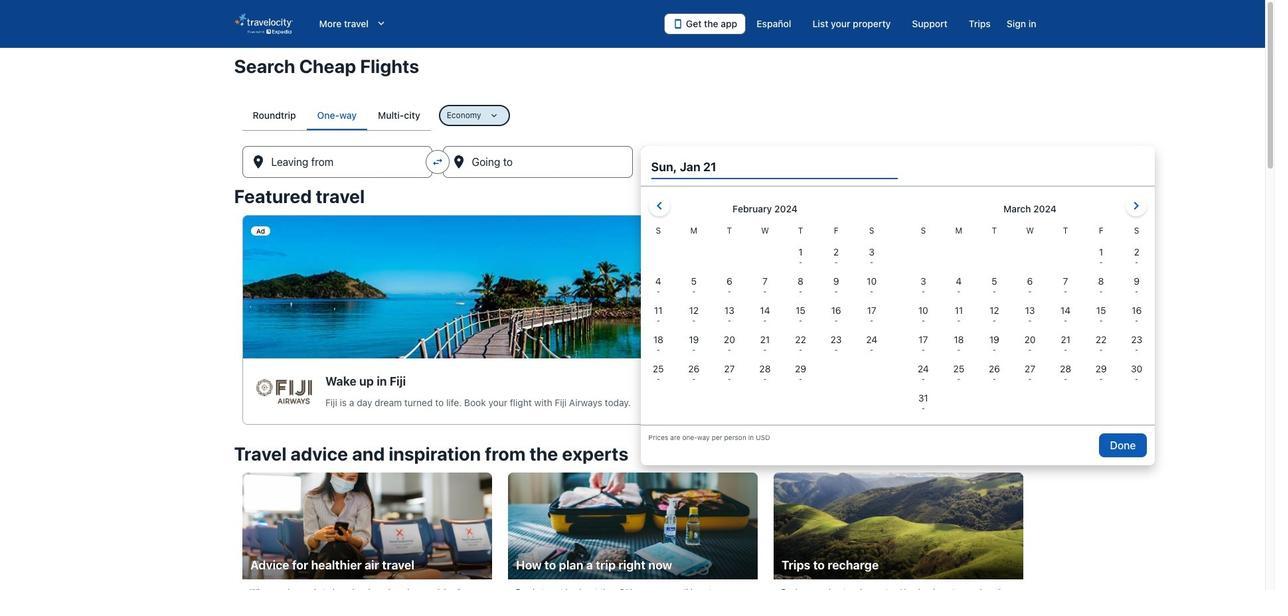 Task type: locate. For each thing, give the bounding box(es) containing it.
next month image
[[1128, 198, 1144, 214]]

tab list
[[242, 101, 431, 130]]

main content
[[0, 48, 1265, 590]]

featured travel region
[[226, 178, 1039, 436]]

travel advice and inspiration from the experts region
[[226, 436, 1039, 590]]

swap origin and destination values image
[[431, 156, 443, 168]]

previous month image
[[651, 198, 667, 214]]

download the app button image
[[673, 19, 683, 29]]

travelocity logo image
[[234, 13, 293, 35]]



Task type: vqa. For each thing, say whether or not it's contained in the screenshot.
Small-Group Wine Tasting Experience in the Tuscan Countryside image
no



